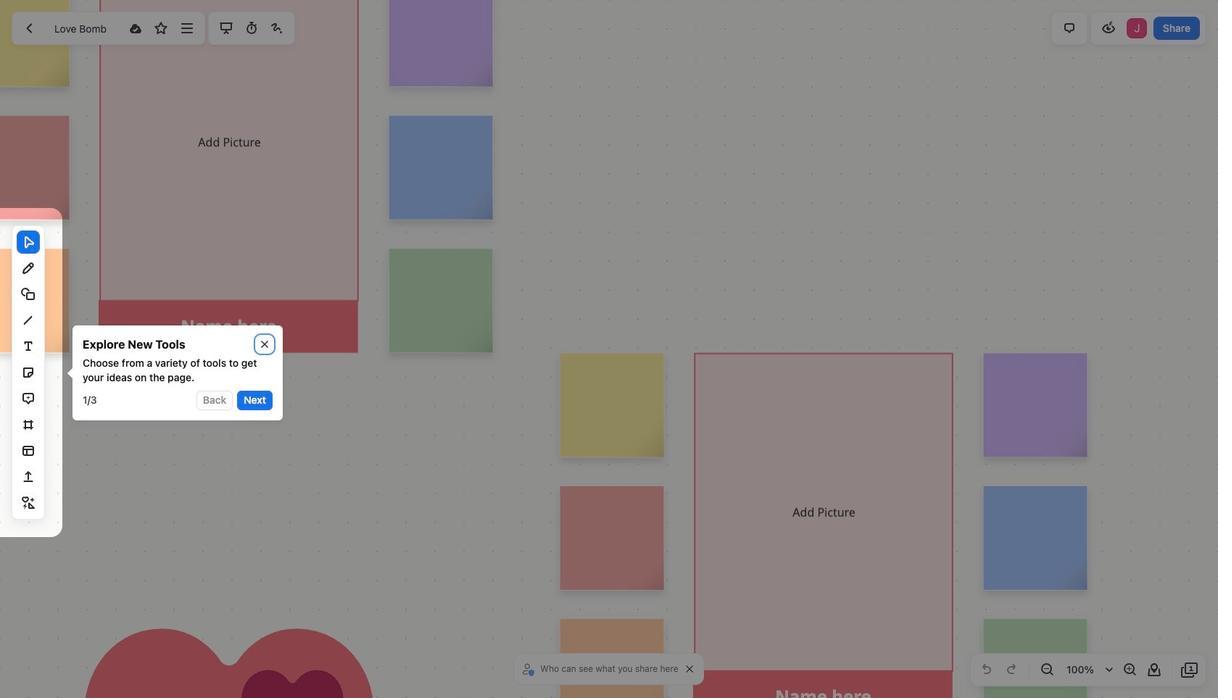 Task type: vqa. For each thing, say whether or not it's contained in the screenshot.
choose from a variety of tools to get your ideas on the page. element
yes



Task type: locate. For each thing, give the bounding box(es) containing it.
pages image
[[1181, 661, 1198, 679]]

laser image
[[268, 20, 286, 37]]

zoom out image
[[1038, 661, 1056, 679]]

0 vertical spatial close image
[[261, 341, 268, 348]]

tooltip
[[62, 326, 283, 420]]

list
[[1125, 17, 1148, 40]]

0 horizontal spatial close image
[[261, 341, 268, 348]]

choose from a variety of tools to get your ideas on the page. element
[[83, 356, 273, 385]]

1 horizontal spatial close image
[[686, 666, 694, 673]]

explore new tools element
[[83, 336, 185, 353]]

timer image
[[243, 20, 260, 37]]

Document name text field
[[44, 17, 122, 40]]

close image
[[261, 341, 268, 348], [686, 666, 694, 673]]

list item
[[1125, 17, 1148, 40]]



Task type: describe. For each thing, give the bounding box(es) containing it.
star this whiteboard image
[[152, 20, 170, 37]]

comment panel image
[[1061, 20, 1078, 37]]

1 vertical spatial close image
[[686, 666, 694, 673]]

more options image
[[178, 20, 195, 37]]

dashboard image
[[21, 20, 38, 37]]

zoom in image
[[1121, 661, 1138, 679]]

presentation image
[[217, 20, 235, 37]]



